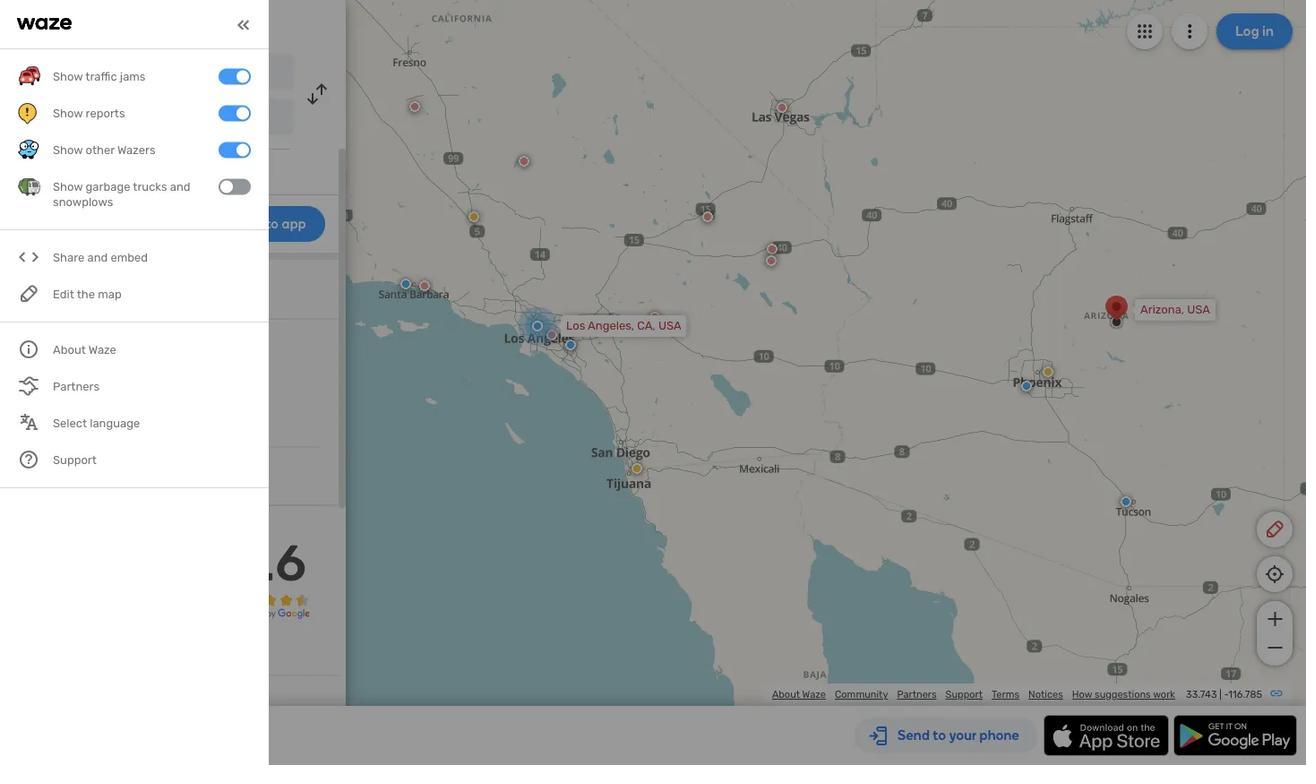 Task type: vqa. For each thing, say whether or not it's contained in the screenshot.
4
no



Task type: describe. For each thing, give the bounding box(es) containing it.
usa right arizona,
[[1188, 303, 1211, 317]]

arizona usa
[[65, 111, 137, 125]]

notices link
[[1029, 689, 1063, 701]]

1 vertical spatial angeles
[[52, 339, 123, 360]]

arizona
[[65, 111, 110, 125]]

angeles,
[[588, 319, 635, 333]]

arizona, usa
[[1141, 303, 1211, 317]]

community link
[[835, 689, 888, 701]]

how suggestions work link
[[1072, 689, 1176, 701]]

lacity.org/index.htm link
[[54, 469, 172, 483]]

zoom out image
[[1264, 637, 1286, 659]]

partners link
[[897, 689, 937, 701]]

33.743
[[1187, 689, 1217, 701]]

usa down starting point button
[[41, 364, 66, 379]]

0 vertical spatial los angeles ca, usa
[[65, 66, 183, 81]]

and
[[87, 250, 108, 264]]

usa right angeles,
[[659, 319, 682, 333]]

waze
[[803, 689, 826, 701]]

point
[[67, 289, 97, 305]]

about
[[772, 689, 800, 701]]

how
[[1072, 689, 1093, 701]]

partners
[[897, 689, 937, 701]]

about waze community partners support terms notices how suggestions work
[[772, 689, 1176, 701]]

code image
[[18, 246, 40, 269]]

starting
[[18, 289, 64, 305]]

pencil image
[[1264, 519, 1286, 540]]

share
[[53, 250, 84, 264]]

|
[[1220, 689, 1222, 701]]

2 horizontal spatial ca,
[[637, 319, 656, 333]]

arizona,
[[1141, 303, 1185, 317]]

community
[[835, 689, 888, 701]]

zoom in image
[[1264, 608, 1286, 630]]

share and embed link
[[18, 239, 251, 276]]

-
[[1224, 689, 1229, 701]]

33.743 | -116.785
[[1187, 689, 1263, 701]]



Task type: locate. For each thing, give the bounding box(es) containing it.
usa inside arizona usa
[[116, 112, 137, 125]]

support
[[946, 689, 983, 701]]

lacity.org/index.htm
[[54, 469, 172, 483]]

angeles up arizona usa
[[89, 66, 136, 81]]

destination
[[124, 289, 190, 305]]

1 vertical spatial los
[[566, 319, 585, 333]]

notices
[[1029, 689, 1063, 701]]

1 horizontal spatial los
[[65, 66, 86, 81]]

ca, down starting point button
[[18, 364, 38, 379]]

2 horizontal spatial los
[[566, 319, 585, 333]]

4.6
[[230, 533, 307, 593]]

2 vertical spatial ca,
[[18, 364, 38, 379]]

0 horizontal spatial los
[[18, 339, 49, 360]]

los angeles, ca, usa
[[566, 319, 682, 333]]

ca, down driving
[[142, 67, 159, 80]]

0 vertical spatial los
[[65, 66, 86, 81]]

usa
[[162, 67, 183, 80], [116, 112, 137, 125], [1188, 303, 1211, 317], [659, 319, 682, 333], [41, 364, 66, 379]]

los angeles ca, usa down starting point button
[[18, 339, 123, 379]]

los down starting point button
[[18, 339, 49, 360]]

about waze link
[[772, 689, 826, 701]]

1 horizontal spatial ca,
[[142, 67, 159, 80]]

embed
[[111, 250, 148, 264]]

angeles down 'point'
[[52, 339, 123, 360]]

support link
[[946, 689, 983, 701]]

angeles
[[89, 66, 136, 81], [52, 339, 123, 360]]

116.785
[[1229, 689, 1263, 701]]

work
[[1153, 689, 1176, 701]]

directions
[[164, 14, 239, 34]]

computer image
[[18, 466, 39, 487]]

los
[[65, 66, 86, 81], [566, 319, 585, 333], [18, 339, 49, 360]]

0 horizontal spatial ca,
[[18, 364, 38, 379]]

los left angeles,
[[566, 319, 585, 333]]

1 vertical spatial ca,
[[637, 319, 656, 333]]

ca,
[[142, 67, 159, 80], [637, 319, 656, 333], [18, 364, 38, 379]]

usa right arizona
[[116, 112, 137, 125]]

los angeles ca, usa
[[65, 66, 183, 81], [18, 339, 123, 379]]

suggestions
[[1095, 689, 1151, 701]]

location image
[[18, 106, 39, 127]]

0 vertical spatial ca,
[[142, 67, 159, 80]]

los up arizona
[[65, 66, 86, 81]]

terms link
[[992, 689, 1020, 701]]

usa down driving directions
[[162, 67, 183, 80]]

0 vertical spatial angeles
[[89, 66, 136, 81]]

share and embed
[[53, 250, 148, 264]]

current location image
[[18, 61, 39, 82]]

ca, right angeles,
[[637, 319, 656, 333]]

driving directions
[[107, 14, 239, 34]]

2 vertical spatial los
[[18, 339, 49, 360]]

starting point
[[18, 289, 97, 305]]

clock image
[[13, 159, 35, 180]]

starting point button
[[18, 289, 97, 319]]

driving
[[107, 14, 161, 34]]

1 vertical spatial los angeles ca, usa
[[18, 339, 123, 379]]

terms
[[992, 689, 1020, 701]]

los angeles ca, usa down driving
[[65, 66, 183, 81]]

los inside los angeles ca, usa
[[18, 339, 49, 360]]

link image
[[1270, 686, 1284, 701]]



